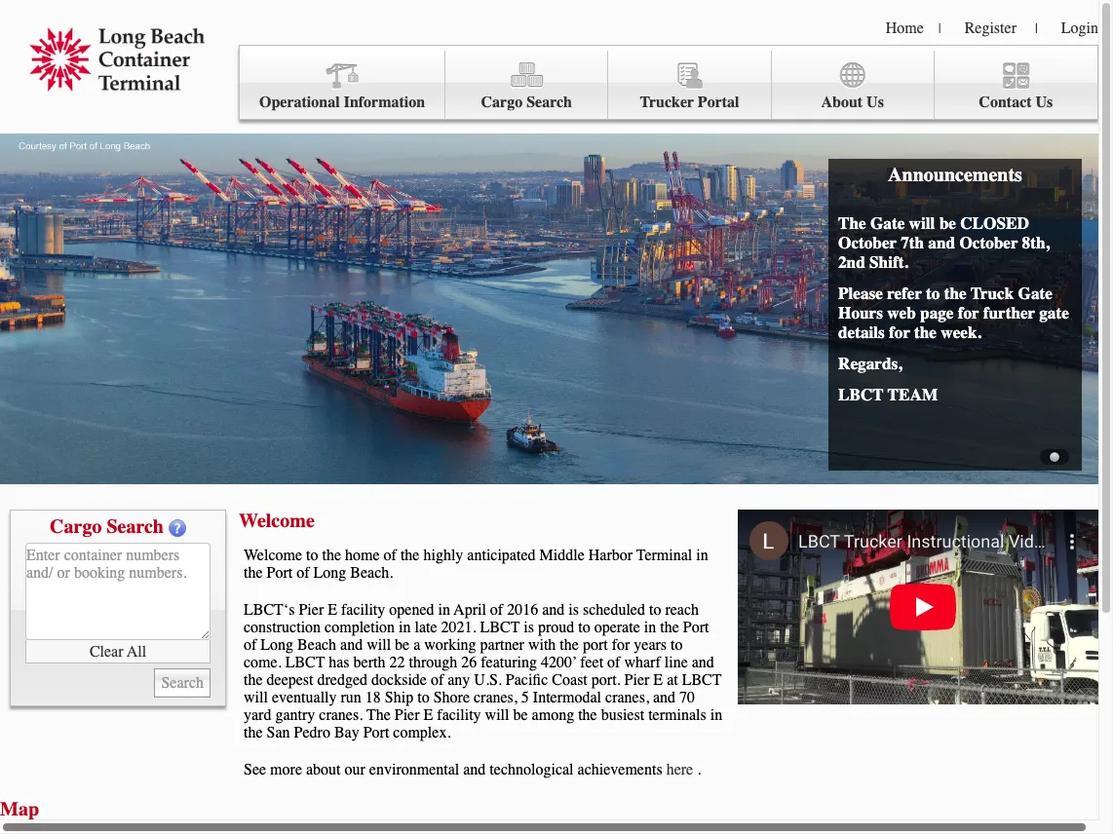 Task type: locate. For each thing, give the bounding box(es) containing it.
0 vertical spatial cargo search
[[481, 94, 572, 111]]

26
[[461, 654, 477, 672]]

0 horizontal spatial october
[[839, 233, 897, 253]]

the inside lbct's pier e facility opened in april of 2016 and is scheduled to reach construction completion in late 2021.  lbct is proud to operate in the port of long beach and will be a working partner with the port for years to come.  lbct has berth 22 through 26 featuring 4200' feet of wharf line and the deepest dredged dockside of any u.s. pacific coast port. pier e at lbct will eventually run 18 ship to shore cranes, 5 intermodal cranes, and 70 yard gantry cranes. the pier e facility will be among the busiest terminals in the san pedro bay port complex.
[[367, 707, 391, 725]]

to right years
[[671, 637, 683, 654]]

anticipated
[[467, 547, 536, 565]]

operational
[[259, 94, 340, 111]]

port.
[[592, 672, 621, 689]]

1 horizontal spatial us
[[1036, 94, 1054, 111]]

technological
[[490, 762, 574, 779]]

gate up shift.
[[871, 214, 905, 233]]

achievements
[[578, 762, 663, 779]]

e up beach
[[328, 602, 337, 619]]

deepest
[[267, 672, 314, 689]]

is left "proud"
[[524, 619, 534, 637]]

1 vertical spatial be
[[395, 637, 410, 654]]

0 vertical spatial cargo
[[481, 94, 523, 111]]

will down announcements
[[909, 214, 936, 233]]

2 horizontal spatial port
[[683, 619, 709, 637]]

port up line
[[683, 619, 709, 637]]

1 vertical spatial pier
[[625, 672, 650, 689]]

come.
[[244, 654, 281, 672]]

line
[[665, 654, 688, 672]]

shore
[[434, 689, 470, 707]]

us right contact
[[1036, 94, 1054, 111]]

shift.
[[870, 253, 909, 272]]

pier
[[299, 602, 324, 619], [625, 672, 650, 689], [395, 707, 420, 725]]

dredged
[[317, 672, 368, 689]]

in
[[697, 547, 709, 565], [438, 602, 450, 619], [399, 619, 411, 637], [644, 619, 656, 637], [711, 707, 723, 725]]

us right about
[[867, 94, 884, 111]]

1 horizontal spatial e
[[424, 707, 433, 725]]

partner
[[480, 637, 525, 654]]

home link
[[886, 20, 924, 37]]

home
[[886, 20, 924, 37]]

of up 'construction'
[[297, 565, 310, 582]]

1 vertical spatial search
[[107, 516, 164, 538]]

team
[[888, 385, 938, 405]]

lbct's pier e facility opened in april of 2016 and is scheduled to reach construction completion in late 2021.  lbct is proud to operate in the port of long beach and will be a working partner with the port for years to come.  lbct has berth 22 through 26 featuring 4200' feet of wharf line and the deepest dredged dockside of any u.s. pacific coast port. pier e at lbct will eventually run 18 ship to shore cranes, 5 intermodal cranes, and 70 yard gantry cranes. the pier e facility will be among the busiest terminals in the san pedro bay port complex.
[[244, 602, 723, 742]]

2 horizontal spatial for
[[958, 303, 980, 323]]

2 horizontal spatial be
[[940, 214, 957, 233]]

0 horizontal spatial cranes,
[[474, 689, 518, 707]]

2 | from the left
[[1036, 20, 1038, 37]]

of right home
[[384, 547, 397, 565]]

0 horizontal spatial the
[[367, 707, 391, 725]]

1 horizontal spatial cranes,
[[606, 689, 649, 707]]

u.s.
[[474, 672, 502, 689]]

pier up beach
[[299, 602, 324, 619]]

is
[[569, 602, 579, 619], [524, 619, 534, 637]]

welcome inside the welcome to the home of the highly anticipated middle harbor terminal in the port of long beach.
[[244, 547, 302, 565]]

0 vertical spatial welcome
[[239, 510, 315, 532]]

us for contact us
[[1036, 94, 1054, 111]]

1 us from the left
[[867, 94, 884, 111]]

1 vertical spatial the
[[367, 707, 391, 725]]

to right ship
[[418, 689, 430, 707]]

facility down any at bottom
[[437, 707, 481, 725]]

search
[[527, 94, 572, 111], [107, 516, 164, 538]]

1 horizontal spatial is
[[569, 602, 579, 619]]

to right "proud"
[[578, 619, 591, 637]]

and
[[542, 602, 565, 619], [340, 637, 363, 654], [692, 654, 715, 672], [653, 689, 676, 707], [463, 762, 486, 779]]

the gate will be closed october 7th and october 8th, 2nd shift.
[[839, 214, 1050, 272]]

menu bar containing operational information
[[239, 45, 1099, 120]]

cranes, left 5
[[474, 689, 518, 707]]

be left closed
[[940, 214, 957, 233]]

2 us from the left
[[1036, 94, 1054, 111]]

.
[[697, 762, 701, 779]]

1 horizontal spatial gate
[[1019, 284, 1053, 303]]

october left 8th,
[[960, 233, 1018, 253]]

terminals
[[649, 707, 707, 725]]

please refer to the truck gate hours web page for further gate details for the week.
[[839, 284, 1070, 342]]

be left a
[[395, 637, 410, 654]]

through
[[409, 654, 458, 672]]

1 vertical spatial e
[[654, 672, 663, 689]]

1 horizontal spatial be
[[513, 707, 528, 725]]

is left "scheduled"
[[569, 602, 579, 619]]

to inside please refer to the truck gate hours web page for further gate details for the week.
[[926, 284, 940, 303]]

0 vertical spatial port
[[267, 565, 293, 582]]

2 horizontal spatial pier
[[625, 672, 650, 689]]

for right port
[[612, 637, 630, 654]]

None submit
[[155, 669, 211, 698]]

the
[[839, 214, 867, 233], [367, 707, 391, 725]]

in left late on the left bottom
[[399, 619, 411, 637]]

the left port
[[560, 637, 579, 654]]

of left any at bottom
[[431, 672, 444, 689]]

port
[[267, 565, 293, 582], [683, 619, 709, 637], [363, 725, 389, 742]]

lbct team
[[839, 385, 938, 405]]

facility
[[341, 602, 385, 619], [437, 707, 481, 725]]

lbct right at
[[682, 672, 722, 689]]

long left the beach.
[[314, 565, 347, 582]]

will left 5
[[485, 707, 510, 725]]

will
[[909, 214, 936, 233], [367, 637, 391, 654], [244, 689, 268, 707], [485, 707, 510, 725]]

e left shore
[[424, 707, 433, 725]]

gate inside please refer to the truck gate hours web page for further gate details for the week.
[[1019, 284, 1053, 303]]

october up please
[[839, 233, 897, 253]]

gate right truck
[[1019, 284, 1053, 303]]

contact
[[979, 94, 1032, 111]]

scheduled
[[583, 602, 645, 619]]

web
[[888, 303, 916, 323]]

lbct
[[839, 385, 884, 405], [480, 619, 520, 637], [285, 654, 325, 672], [682, 672, 722, 689]]

8th,
[[1023, 233, 1050, 253]]

here
[[667, 762, 693, 779]]

us inside 'link'
[[867, 94, 884, 111]]

for right page
[[958, 303, 980, 323]]

long down lbct's at the left of the page
[[261, 637, 294, 654]]

clear
[[90, 643, 123, 661]]

1 horizontal spatial for
[[889, 323, 911, 342]]

the up 2nd
[[839, 214, 867, 233]]

2 vertical spatial port
[[363, 725, 389, 742]]

0 horizontal spatial cargo
[[50, 516, 102, 538]]

| left login
[[1036, 20, 1038, 37]]

clear all
[[90, 643, 146, 661]]

0 horizontal spatial us
[[867, 94, 884, 111]]

environmental
[[369, 762, 460, 779]]

e left at
[[654, 672, 663, 689]]

pier right the port.
[[625, 672, 650, 689]]

us
[[867, 94, 884, 111], [1036, 94, 1054, 111]]

welcome
[[239, 510, 315, 532], [244, 547, 302, 565]]

for right details
[[889, 323, 911, 342]]

the right run
[[367, 707, 391, 725]]

cranes,
[[474, 689, 518, 707], [606, 689, 649, 707]]

0 vertical spatial pier
[[299, 602, 324, 619]]

2 vertical spatial pier
[[395, 707, 420, 725]]

0 vertical spatial the
[[839, 214, 867, 233]]

about
[[306, 762, 341, 779]]

0 horizontal spatial gate
[[871, 214, 905, 233]]

in right "operate"
[[644, 619, 656, 637]]

will left a
[[367, 637, 391, 654]]

1 vertical spatial facility
[[437, 707, 481, 725]]

pier down dockside
[[395, 707, 420, 725]]

page
[[921, 303, 954, 323]]

0 horizontal spatial |
[[939, 20, 942, 37]]

see
[[244, 762, 266, 779]]

1 horizontal spatial cargo search
[[481, 94, 572, 111]]

contact us link
[[935, 51, 1098, 120]]

port up lbct's at the left of the page
[[267, 565, 293, 582]]

all
[[127, 643, 146, 661]]

1 vertical spatial long
[[261, 637, 294, 654]]

0 horizontal spatial facility
[[341, 602, 385, 619]]

with
[[528, 637, 556, 654]]

0 horizontal spatial cargo search
[[50, 516, 164, 538]]

2 horizontal spatial e
[[654, 672, 663, 689]]

e
[[328, 602, 337, 619], [654, 672, 663, 689], [424, 707, 433, 725]]

0 vertical spatial e
[[328, 602, 337, 619]]

menu bar
[[239, 45, 1099, 120]]

in right terminal on the bottom of page
[[697, 547, 709, 565]]

1 horizontal spatial |
[[1036, 20, 1038, 37]]

7th and
[[901, 233, 956, 253]]

of right feet
[[608, 654, 621, 672]]

1 vertical spatial port
[[683, 619, 709, 637]]

2nd
[[839, 253, 866, 272]]

1 horizontal spatial port
[[363, 725, 389, 742]]

2 vertical spatial e
[[424, 707, 433, 725]]

1 horizontal spatial facility
[[437, 707, 481, 725]]

be left among
[[513, 707, 528, 725]]

for inside lbct's pier e facility opened in april of 2016 and is scheduled to reach construction completion in late 2021.  lbct is proud to operate in the port of long beach and will be a working partner with the port for years to come.  lbct has berth 22 through 26 featuring 4200' feet of wharf line and the deepest dredged dockside of any u.s. pacific coast port. pier e at lbct will eventually run 18 ship to shore cranes, 5 intermodal cranes, and 70 yard gantry cranes. the pier e facility will be among the busiest terminals in the san pedro bay port complex.
[[612, 637, 630, 654]]

to right refer
[[926, 284, 940, 303]]

1 vertical spatial welcome
[[244, 547, 302, 565]]

0 vertical spatial be
[[940, 214, 957, 233]]

facility down the beach.
[[341, 602, 385, 619]]

cranes, down wharf
[[606, 689, 649, 707]]

welcome for welcome
[[239, 510, 315, 532]]

port right bay
[[363, 725, 389, 742]]

gate
[[871, 214, 905, 233], [1019, 284, 1053, 303]]

1 horizontal spatial october
[[960, 233, 1018, 253]]

1 horizontal spatial cargo
[[481, 94, 523, 111]]

of left 2016
[[490, 602, 503, 619]]

hours
[[839, 303, 883, 323]]

1 | from the left
[[939, 20, 942, 37]]

october
[[839, 233, 897, 253], [960, 233, 1018, 253]]

0 vertical spatial gate
[[871, 214, 905, 233]]

1 horizontal spatial pier
[[395, 707, 420, 725]]

trucker portal link
[[609, 51, 772, 120]]

port inside the welcome to the home of the highly anticipated middle harbor terminal in the port of long beach.
[[267, 565, 293, 582]]

0 horizontal spatial for
[[612, 637, 630, 654]]

cargo search
[[481, 94, 572, 111], [50, 516, 164, 538]]

0 horizontal spatial long
[[261, 637, 294, 654]]

portal
[[698, 94, 740, 111]]

0 horizontal spatial port
[[267, 565, 293, 582]]

middle
[[540, 547, 585, 565]]

clear all button
[[25, 641, 211, 664]]

2016
[[507, 602, 538, 619]]

port
[[583, 637, 608, 654]]

1 horizontal spatial the
[[839, 214, 867, 233]]

will inside the gate will be closed october 7th and october 8th, 2nd shift.
[[909, 214, 936, 233]]

and right line
[[692, 654, 715, 672]]

70
[[680, 689, 695, 707]]

1 vertical spatial gate
[[1019, 284, 1053, 303]]

the left highly
[[401, 547, 420, 565]]

our
[[345, 762, 366, 779]]

0 vertical spatial long
[[314, 565, 347, 582]]

details
[[839, 323, 885, 342]]

long inside the welcome to the home of the highly anticipated middle harbor terminal in the port of long beach.
[[314, 565, 347, 582]]

1 horizontal spatial search
[[527, 94, 572, 111]]

be
[[940, 214, 957, 233], [395, 637, 410, 654], [513, 707, 528, 725]]

1 horizontal spatial long
[[314, 565, 347, 582]]

| right home link at the top of the page
[[939, 20, 942, 37]]

to left home
[[306, 547, 318, 565]]



Task type: vqa. For each thing, say whether or not it's contained in the screenshot.
The inside LBCT's Pier E facility opened in April of 2016 and is scheduled to reach construction completion in late 2021.  LBCT is proud to operate in the Port of Long Beach and will be a working partner with the port for years to come.  LBCT has berth 22 through 26 featuring 4200' feet of wharf line and the deepest dredged dockside of any U.S. Pacific Coast port. Pier E at LBCT will eventually run 18 Ship to Shore cranes, 5 Intermodal cranes, and 70 yard gantry cranes. The Pier E facility will be among the busiest terminals in the San Pedro Bay Port complex.
yes



Task type: describe. For each thing, give the bounding box(es) containing it.
information
[[344, 94, 425, 111]]

1 vertical spatial cargo
[[50, 516, 102, 538]]

0 horizontal spatial search
[[107, 516, 164, 538]]

any
[[448, 672, 470, 689]]

feet
[[580, 654, 604, 672]]

22
[[390, 654, 405, 672]]

beach.
[[350, 565, 393, 582]]

gate
[[1040, 303, 1070, 323]]

lbct down regards,​
[[839, 385, 884, 405]]

contact us
[[979, 94, 1054, 111]]

us for about us
[[867, 94, 884, 111]]

register link
[[965, 20, 1017, 37]]

0 horizontal spatial pier
[[299, 602, 324, 619]]

run
[[341, 689, 362, 707]]

and left 70
[[653, 689, 676, 707]]

Enter container numbers and/ or booking numbers. text field
[[25, 543, 211, 641]]

the left truck
[[945, 284, 967, 303]]

busiest
[[601, 707, 645, 725]]

april
[[454, 602, 486, 619]]

operational information link
[[240, 51, 446, 120]]

regards,​
[[839, 354, 902, 373]]

trucker
[[640, 94, 694, 111]]

bay
[[334, 725, 360, 742]]

wharf
[[625, 654, 661, 672]]

pedro
[[294, 725, 330, 742]]

1 vertical spatial cargo search
[[50, 516, 164, 538]]

about
[[821, 94, 863, 111]]

will down the come.
[[244, 689, 268, 707]]

welcome to the home of the highly anticipated middle harbor terminal in the port of long beach.
[[244, 547, 709, 582]]

login link
[[1062, 20, 1099, 37]]

register
[[965, 20, 1017, 37]]

berth
[[354, 654, 386, 672]]

trucker portal
[[640, 94, 740, 111]]

5
[[522, 689, 529, 707]]

has
[[329, 654, 350, 672]]

construction
[[244, 619, 321, 637]]

complex.
[[393, 725, 451, 742]]

opened
[[389, 602, 434, 619]]

ship
[[385, 689, 414, 707]]

late
[[415, 619, 437, 637]]

cargo search link
[[446, 51, 609, 120]]

here link
[[667, 762, 693, 779]]

lbct left has
[[285, 654, 325, 672]]

4200'
[[541, 654, 577, 672]]

in right 70
[[711, 707, 723, 725]]

the up lbct's at the left of the page
[[244, 565, 263, 582]]

dockside
[[372, 672, 427, 689]]

lbct up featuring
[[480, 619, 520, 637]]

to left reach
[[649, 602, 662, 619]]

long inside lbct's pier e facility opened in april of 2016 and is scheduled to reach construction completion in late 2021.  lbct is proud to operate in the port of long beach and will be a working partner with the port for years to come.  lbct has berth 22 through 26 featuring 4200' feet of wharf line and the deepest dredged dockside of any u.s. pacific coast port. pier e at lbct will eventually run 18 ship to shore cranes, 5 intermodal cranes, and 70 yard gantry cranes. the pier e facility will be among the busiest terminals in the san pedro bay port complex.
[[261, 637, 294, 654]]

0 vertical spatial facility
[[341, 602, 385, 619]]

the left the san
[[244, 725, 263, 742]]

about us link
[[772, 51, 935, 120]]

18
[[366, 689, 381, 707]]

cranes.
[[319, 707, 363, 725]]

and right beach
[[340, 637, 363, 654]]

more
[[270, 762, 302, 779]]

and right 2016
[[542, 602, 565, 619]]

the inside the gate will be closed october 7th and october 8th, 2nd shift.
[[839, 214, 867, 233]]

1 october from the left
[[839, 233, 897, 253]]

announcements
[[888, 164, 1023, 186]]

operational information
[[259, 94, 425, 111]]

completion
[[325, 619, 395, 637]]

among
[[532, 707, 575, 725]]

please
[[839, 284, 883, 303]]

working
[[424, 637, 476, 654]]

2 cranes, from the left
[[606, 689, 649, 707]]

login
[[1062, 20, 1099, 37]]

the left week.
[[915, 323, 937, 342]]

lbct's
[[244, 602, 295, 619]]

highly
[[424, 547, 464, 565]]

map
[[0, 799, 39, 821]]

operate
[[595, 619, 640, 637]]

0 vertical spatial search
[[527, 94, 572, 111]]

refer
[[888, 284, 922, 303]]

intermodal
[[533, 689, 602, 707]]

see more about our environmental and technological achievements here .
[[244, 762, 701, 779]]

0 horizontal spatial is
[[524, 619, 534, 637]]

week.
[[941, 323, 982, 342]]

be inside the gate will be closed october 7th and october 8th, 2nd shift.
[[940, 214, 957, 233]]

beach
[[298, 637, 337, 654]]

2 vertical spatial be
[[513, 707, 528, 725]]

a
[[414, 637, 421, 654]]

reach
[[665, 602, 699, 619]]

gantry
[[275, 707, 315, 725]]

in right late on the left bottom
[[438, 602, 450, 619]]

in inside the welcome to the home of the highly anticipated middle harbor terminal in the port of long beach.
[[697, 547, 709, 565]]

yard
[[244, 707, 272, 725]]

coast
[[552, 672, 588, 689]]

at
[[667, 672, 678, 689]]

0 horizontal spatial e
[[328, 602, 337, 619]]

2 october from the left
[[960, 233, 1018, 253]]

cargo search inside cargo search link
[[481, 94, 572, 111]]

about us
[[821, 94, 884, 111]]

and left the technological
[[463, 762, 486, 779]]

featuring
[[481, 654, 537, 672]]

2021.
[[441, 619, 476, 637]]

cargo inside menu bar
[[481, 94, 523, 111]]

proud
[[538, 619, 575, 637]]

the right among
[[578, 707, 597, 725]]

welcome for welcome to the home of the highly anticipated middle harbor terminal in the port of long beach.
[[244, 547, 302, 565]]

to inside the welcome to the home of the highly anticipated middle harbor terminal in the port of long beach.
[[306, 547, 318, 565]]

terminal
[[637, 547, 693, 565]]

eventually
[[272, 689, 337, 707]]

years
[[634, 637, 667, 654]]

the left home
[[322, 547, 341, 565]]

the up yard at the left
[[244, 672, 263, 689]]

home
[[345, 547, 380, 565]]

further
[[984, 303, 1036, 323]]

gate inside the gate will be closed october 7th and october 8th, 2nd shift.
[[871, 214, 905, 233]]

san
[[267, 725, 290, 742]]

the up line
[[660, 619, 679, 637]]

1 cranes, from the left
[[474, 689, 518, 707]]

0 horizontal spatial be
[[395, 637, 410, 654]]

of down lbct's at the left of the page
[[244, 637, 257, 654]]

harbor
[[589, 547, 633, 565]]



